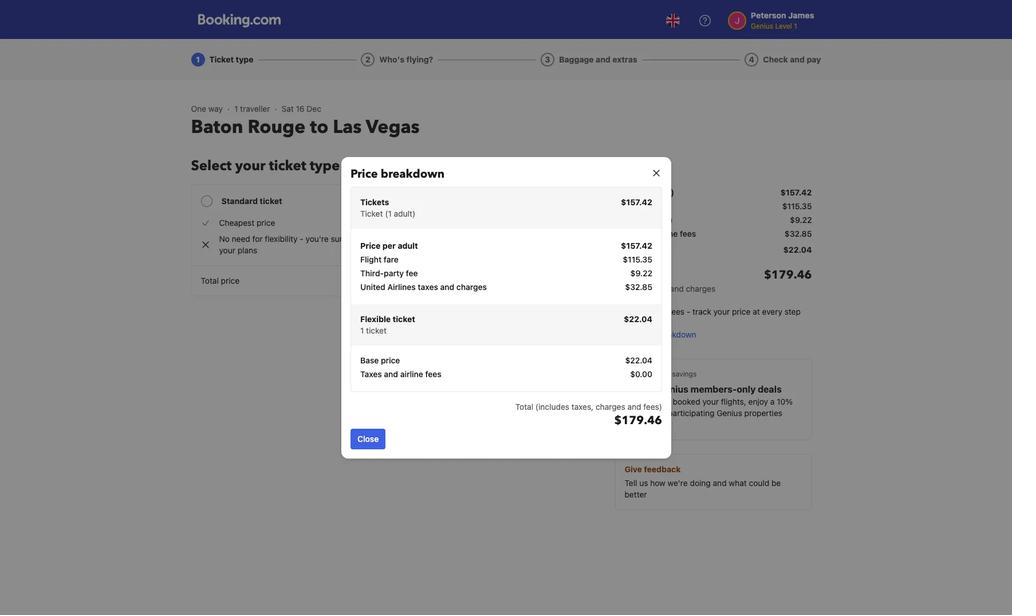 Task type: vqa. For each thing, say whether or not it's contained in the screenshot.


Task type: locate. For each thing, give the bounding box(es) containing it.
0 vertical spatial to
[[310, 115, 329, 140]]

flight inside "price breakdown" dialog
[[360, 254, 382, 264]]

0 vertical spatial no
[[219, 234, 230, 244]]

1 left traveller
[[235, 104, 238, 114]]

flight down new
[[453, 307, 472, 317]]

third-party fee cell for and
[[615, 214, 673, 226]]

flexible ticket inside "price breakdown" dialog
[[360, 314, 415, 324]]

genius down flights,
[[717, 408, 743, 418]]

0 horizontal spatial genius
[[658, 384, 689, 394]]

· right way
[[228, 104, 230, 114]]

1 horizontal spatial $9.22
[[791, 215, 813, 225]]

you're
[[306, 234, 329, 244]]

$157.42 for price per adult
[[621, 240, 653, 250]]

party up airlines
[[384, 268, 404, 278]]

2 vertical spatial $179.46
[[615, 412, 662, 428]]

fee up airlines
[[406, 268, 418, 278]]

- left track
[[687, 307, 691, 316]]

$179.46
[[765, 267, 813, 283], [550, 338, 583, 347], [615, 412, 662, 428]]

original
[[423, 307, 450, 317]]

2 horizontal spatial only
[[737, 384, 756, 394]]

1 vertical spatial $115.35 cell
[[623, 254, 653, 265]]

0 vertical spatial ticket
[[210, 54, 234, 64]]

breakdown up tickets
[[381, 166, 445, 181]]

and down when
[[513, 378, 525, 387]]

no left need
[[219, 234, 230, 244]]

third-party fee for and
[[615, 215, 673, 225]]

0 horizontal spatial ticket
[[210, 54, 234, 64]]

only inside unlock genius members-only deals once you've booked your flights, enjoy a 10% discount at participating genius properties worldwide.
[[737, 384, 756, 394]]

how
[[651, 478, 666, 488]]

$22.04 up $0.00
[[625, 355, 653, 365]]

none radio containing standard ticket
[[191, 185, 388, 296]]

taxes
[[418, 282, 438, 292], [649, 284, 668, 294]]

booking.com logo image
[[198, 13, 281, 27], [198, 13, 281, 27]]

taxes and airline fees cell for $0.00
[[360, 368, 442, 380]]

fees left are
[[425, 369, 442, 379]]

$115.35 cell
[[783, 201, 813, 212], [623, 254, 653, 265]]

table containing total
[[615, 185, 813, 299]]

price
[[351, 166, 378, 181], [360, 240, 381, 250]]

flexible ticket up the '1 ticket'
[[360, 314, 415, 324]]

1 horizontal spatial flexible ticket
[[615, 245, 670, 255]]

total price inside radio
[[201, 276, 240, 285]]

close
[[357, 434, 379, 443]]

total price for switch flights up to 24 hours before your departure time – with no penalties
[[405, 338, 444, 347]]

no need for flexibility - you're sure of your plans
[[219, 234, 357, 255]]

$32.85 inside "price breakdown" dialog
[[625, 282, 653, 292]]

0 horizontal spatial $32.85 cell
[[625, 282, 653, 292]]

0 vertical spatial party
[[639, 215, 659, 225]]

the up new
[[456, 284, 468, 294]]

baton
[[191, 115, 243, 140]]

taxes and airline fees inside "price breakdown" dialog
[[360, 369, 442, 379]]

your up 'standard ticket' at the left
[[235, 157, 266, 175]]

$179.46 inside total (includes taxes, charges and fees) $179.46 close
[[615, 412, 662, 428]]

1 vertical spatial third-
[[360, 268, 384, 278]]

third-
[[615, 215, 639, 225], [360, 268, 384, 278]]

third- inside "price breakdown" dialog
[[360, 268, 384, 278]]

ticket down 1 ticket cell
[[366, 325, 387, 335]]

doing
[[691, 478, 711, 488]]

we're
[[668, 478, 688, 488]]

party inside "price breakdown" dialog
[[384, 268, 404, 278]]

0 horizontal spatial $32.85
[[625, 282, 653, 292]]

taxes up hidden
[[649, 284, 668, 294]]

$32.85 for united airlines taxes and charges
[[625, 282, 653, 292]]

0 vertical spatial $22.04 cell
[[784, 244, 813, 256]]

1 vertical spatial third-party fee cell
[[360, 267, 418, 279]]

$179.46 up flight.
[[550, 338, 583, 347]]

1 vertical spatial flight
[[360, 254, 382, 264]]

no for no hidden fees - track your price at every step
[[629, 307, 640, 316]]

2 vertical spatial $22.04
[[625, 355, 653, 365]]

at left "every" on the right
[[753, 307, 761, 316]]

table
[[615, 185, 813, 299], [351, 187, 662, 392]]

united airlines taxes and charges cell
[[360, 282, 487, 292]]

1 vertical spatial 1
[[235, 104, 238, 114]]

the left two
[[544, 284, 556, 294]]

to right 'up'
[[487, 218, 495, 228]]

your down switch
[[423, 229, 440, 239]]

0 horizontal spatial flexible ticket
[[360, 314, 415, 324]]

charges inside total includes taxes and charges
[[686, 284, 716, 294]]

taxes and airline fees cell
[[615, 228, 697, 240], [360, 368, 442, 380]]

party for airlines
[[384, 268, 404, 278]]

trip
[[658, 370, 671, 378]]

$32.85 cell
[[785, 228, 813, 240], [625, 282, 653, 292]]

ticket inside "price breakdown" dialog
[[360, 208, 383, 218]]

at down you've
[[659, 408, 666, 418]]

taxes for $32.85
[[615, 229, 637, 238]]

total
[[615, 267, 642, 283], [201, 276, 219, 285], [405, 338, 423, 347], [516, 402, 534, 411]]

third-party fee up airlines
[[360, 268, 418, 278]]

with
[[505, 229, 521, 239]]

what
[[729, 478, 747, 488]]

1 for 1
[[196, 54, 200, 64]]

third- up the "flexible ticket" cell
[[615, 215, 639, 225]]

type down las
[[310, 157, 340, 175]]

$32.85 cell up hidden
[[625, 282, 653, 292]]

no left hidden
[[629, 307, 640, 316]]

$22.04 cell for the "flexible ticket" cell
[[784, 244, 813, 256]]

taxes and airline fees up the "flexible ticket" cell
[[615, 229, 697, 238]]

1 vertical spatial $22.04
[[624, 314, 653, 324]]

price right of
[[360, 240, 381, 250]]

0 horizontal spatial taxes
[[360, 369, 382, 379]]

(includes
[[536, 402, 570, 411]]

0 horizontal spatial party
[[384, 268, 404, 278]]

you
[[522, 368, 534, 377]]

1 horizontal spatial party
[[639, 215, 659, 225]]

no
[[523, 229, 532, 239]]

1 vertical spatial only
[[458, 368, 471, 377]]

adult) inside "price breakdown" dialog
[[394, 208, 415, 218]]

las
[[333, 115, 362, 140]]

airline left are
[[400, 369, 423, 379]]

baggage
[[560, 54, 594, 64]]

1 vertical spatial party
[[384, 268, 404, 278]]

flexible ticket for 1 ticket cell
[[360, 314, 415, 324]]

1 horizontal spatial taxes and airline fees
[[615, 229, 697, 238]]

0 vertical spatial $9.22
[[791, 215, 813, 225]]

flight up the "flexible ticket" cell
[[615, 201, 637, 211]]

price per adult
[[360, 240, 418, 250]]

$9.22 for united airlines taxes and charges
[[631, 268, 653, 278]]

1 ticket
[[360, 325, 387, 335]]

two
[[558, 284, 572, 294]]

ticket (1 adult) cell for $179.46
[[360, 196, 389, 208]]

before
[[532, 218, 556, 228]]

1 horizontal spatial no
[[629, 307, 640, 316]]

0 vertical spatial flight
[[615, 201, 637, 211]]

$157.42 for tickets
[[621, 197, 653, 207]]

than
[[526, 296, 543, 306]]

if
[[423, 296, 428, 306]]

ticket inside radio
[[260, 196, 282, 206]]

price up flexibility at left top
[[257, 218, 275, 228]]

for
[[253, 234, 263, 244], [482, 378, 491, 387]]

$32.85
[[785, 229, 813, 238], [625, 282, 653, 292]]

ticket for 1 ticket
[[360, 208, 383, 218]]

you've
[[647, 397, 671, 406]]

fee
[[661, 215, 673, 225], [406, 268, 418, 278]]

genius image
[[625, 369, 654, 380], [625, 369, 654, 380]]

give
[[625, 464, 643, 474]]

genius down trip savings
[[658, 384, 689, 394]]

genius
[[658, 384, 689, 394], [717, 408, 743, 418]]

0 vertical spatial third-party fee
[[615, 215, 673, 225]]

price inside cell
[[360, 240, 381, 250]]

taxes and airline fees cell up the "flexible ticket" cell
[[615, 228, 697, 240]]

are
[[445, 368, 456, 377]]

$157.42 inside radio
[[347, 276, 379, 285]]

check and pay
[[764, 54, 822, 64]]

and
[[596, 54, 611, 64], [791, 54, 805, 64], [639, 229, 653, 238], [440, 282, 454, 292], [671, 284, 684, 294], [384, 369, 398, 379], [513, 378, 525, 387], [628, 402, 642, 411], [714, 478, 727, 488]]

taxes up 'if'
[[418, 282, 438, 292]]

1 vertical spatial genius
[[717, 408, 743, 418]]

the right than
[[545, 296, 557, 306]]

1 down 1 ticket cell
[[360, 325, 364, 335]]

0 vertical spatial at
[[753, 307, 761, 316]]

better
[[625, 490, 648, 499]]

fees up total includes taxes and charges
[[680, 229, 697, 238]]

charges for total
[[686, 284, 716, 294]]

fare inside "price breakdown" dialog
[[384, 254, 399, 264]]

1 horizontal spatial taxes and airline fees cell
[[615, 228, 697, 240]]

taxes inside total includes taxes and charges
[[649, 284, 668, 294]]

up
[[476, 218, 485, 228]]

0 vertical spatial $32.85
[[785, 229, 813, 238]]

0 horizontal spatial at
[[659, 408, 666, 418]]

and inside flexible tickets are only available when you book your flight. see flexible ticket section for terms and conditions.
[[513, 378, 525, 387]]

book
[[536, 368, 552, 377]]

only up section
[[458, 368, 471, 377]]

third- for united
[[360, 268, 384, 278]]

1 vertical spatial ticket (1 adult)
[[360, 208, 415, 218]]

2 vertical spatial $22.04 cell
[[625, 355, 653, 366]]

1 for 1 ticket
[[360, 325, 364, 335]]

1 horizontal spatial fee
[[661, 215, 673, 225]]

0 horizontal spatial to
[[310, 115, 329, 140]]

your inside flexible tickets are only available when you book your flight. see flexible ticket section for terms and conditions.
[[554, 368, 568, 377]]

fees for $32.85
[[680, 229, 697, 238]]

more
[[505, 296, 524, 306]]

flying?
[[407, 54, 434, 64]]

1 vertical spatial $32.85 cell
[[625, 282, 653, 292]]

$179.46 down once
[[615, 412, 662, 428]]

ticket (1 adult) cell containing ticket (1 adult)
[[615, 187, 675, 198]]

third-party fee up the "flexible ticket" cell
[[615, 215, 673, 225]]

airline inside "price breakdown" dialog
[[400, 369, 423, 379]]

fee up the "flexible ticket" cell
[[661, 215, 673, 225]]

1 horizontal spatial (1
[[642, 187, 649, 197]]

for inside flexible tickets are only available when you book your flight. see flexible ticket section for terms and conditions.
[[482, 378, 491, 387]]

·
[[228, 104, 230, 114], [275, 104, 277, 114]]

flexible
[[615, 245, 646, 255], [360, 314, 391, 324], [395, 368, 420, 377], [409, 378, 434, 387]]

flight fare down price per adult cell in the top of the page
[[360, 254, 399, 264]]

new
[[444, 296, 460, 306]]

fare up the "flexible ticket" cell
[[639, 201, 654, 211]]

flight fare cell up the "flexible ticket" cell
[[615, 201, 654, 212]]

row containing tickets
[[351, 187, 662, 228]]

$157.42 cell
[[781, 187, 813, 198], [621, 196, 653, 208], [621, 240, 653, 251]]

- left you're
[[300, 234, 304, 244]]

1 inside "table"
[[360, 325, 364, 335]]

0 vertical spatial third-
[[615, 215, 639, 225]]

1 horizontal spatial airline
[[655, 229, 678, 238]]

taxes inside "price breakdown" dialog
[[418, 282, 438, 292]]

third-party fee for airlines
[[360, 268, 418, 278]]

$22.04 for the "flexible ticket" cell
[[784, 245, 813, 255]]

flexibility
[[265, 234, 298, 244]]

1 vertical spatial $32.85
[[625, 282, 653, 292]]

flexible up includes
[[615, 245, 646, 255]]

1 horizontal spatial 1
[[235, 104, 238, 114]]

taxes and airline fees cell down base price cell at the left bottom
[[360, 368, 442, 380]]

ticket inside flexible tickets are only available when you book your flight. see flexible ticket section for terms and conditions.
[[436, 378, 454, 387]]

to
[[310, 115, 329, 140], [487, 218, 495, 228]]

no inside the no need for flexibility - you're sure of your plans
[[219, 234, 230, 244]]

pay only the difference between the two if the new flight costs more than the original flight
[[423, 284, 572, 317]]

price right base
[[381, 355, 400, 365]]

row containing total
[[615, 258, 813, 299]]

$9.22 cell for united airlines taxes and charges
[[631, 267, 653, 279]]

only inside flexible tickets are only available when you book your flight. see flexible ticket section for terms and conditions.
[[458, 368, 471, 377]]

ticket right standard
[[260, 196, 282, 206]]

deals
[[759, 384, 782, 394]]

need
[[232, 234, 250, 244]]

1 horizontal spatial $32.85
[[785, 229, 813, 238]]

price inside option
[[425, 338, 444, 347]]

flexible inside cell
[[615, 245, 646, 255]]

price for price breakdown
[[351, 166, 378, 181]]

1 horizontal spatial ·
[[275, 104, 277, 114]]

0 vertical spatial taxes and airline fees
[[615, 229, 697, 238]]

row containing price per adult
[[360, 238, 653, 254]]

for inside the no need for flexibility - you're sure of your plans
[[253, 234, 263, 244]]

trip savings
[[658, 370, 697, 378]]

flexible up the '1 ticket'
[[360, 314, 391, 324]]

adult)
[[651, 187, 675, 197], [394, 208, 415, 218]]

0 horizontal spatial $179.46
[[550, 338, 583, 347]]

only inside pay only the difference between the two if the new flight costs more than the original flight
[[439, 284, 454, 294]]

third-party fee cell
[[615, 214, 673, 226], [360, 267, 418, 279]]

flight fare inside "price breakdown" dialog
[[360, 254, 399, 264]]

for down available
[[482, 378, 491, 387]]

breakdown inside dialog
[[381, 166, 445, 181]]

flexible up see
[[395, 368, 420, 377]]

0 vertical spatial flight
[[462, 296, 481, 306]]

breakdown down hidden
[[656, 330, 697, 339]]

pay
[[423, 284, 437, 294]]

charges up track
[[686, 284, 716, 294]]

flexible inside 1 ticket cell
[[360, 314, 391, 324]]

flight fare
[[615, 201, 654, 211], [360, 254, 399, 264]]

None radio
[[395, 185, 592, 358]]

airlines
[[388, 282, 416, 292]]

only up new
[[439, 284, 454, 294]]

your down need
[[219, 245, 236, 255]]

$22.04 cell up view
[[624, 313, 653, 325]]

1 vertical spatial $9.22
[[631, 268, 653, 278]]

0 horizontal spatial taxes and airline fees cell
[[360, 368, 442, 380]]

$9.22 cell
[[791, 214, 813, 226], [631, 267, 653, 279]]

0 vertical spatial adult)
[[651, 187, 675, 197]]

flight down price per adult cell in the top of the page
[[360, 254, 382, 264]]

0 horizontal spatial third-party fee cell
[[360, 267, 418, 279]]

1 horizontal spatial fare
[[639, 201, 654, 211]]

$115.35 inside "price breakdown" dialog
[[623, 254, 653, 264]]

tell
[[625, 478, 638, 488]]

for up plans
[[253, 234, 263, 244]]

$22.04 cell
[[784, 244, 813, 256], [624, 313, 653, 325], [625, 355, 653, 366]]

2 · from the left
[[275, 104, 277, 114]]

0 vertical spatial fee
[[661, 215, 673, 225]]

0 vertical spatial flight fare
[[615, 201, 654, 211]]

fees inside "price breakdown" dialog
[[425, 369, 442, 379]]

third-party fee cell up airlines
[[360, 267, 418, 279]]

ticket (1 adult) cell
[[615, 187, 675, 198], [360, 196, 389, 208]]

$22.04 cell up $0.00
[[625, 355, 653, 366]]

0 vertical spatial fees
[[680, 229, 697, 238]]

table containing tickets
[[351, 187, 662, 392]]

· left sat
[[275, 104, 277, 114]]

and down unlock
[[628, 402, 642, 411]]

row
[[615, 185, 813, 201], [351, 187, 662, 228], [615, 201, 813, 214], [615, 214, 813, 228], [615, 228, 813, 242], [360, 238, 653, 254], [615, 242, 813, 258], [360, 254, 653, 267], [615, 258, 813, 299], [360, 267, 653, 281], [351, 304, 662, 345], [360, 355, 653, 368], [360, 368, 653, 382]]

total price down plans
[[201, 276, 240, 285]]

total price up the tickets
[[405, 338, 444, 347]]

1 left ticket type at the top of the page
[[196, 54, 200, 64]]

$22.04 up view
[[624, 314, 653, 324]]

switch
[[423, 218, 448, 228]]

ticket down airlines
[[393, 314, 415, 324]]

$157.42
[[781, 187, 813, 197], [621, 197, 653, 207], [621, 240, 653, 250], [347, 276, 379, 285]]

flight fare up the "flexible ticket" cell
[[615, 201, 654, 211]]

0 vertical spatial genius
[[658, 384, 689, 394]]

taxes inside "price breakdown" dialog
[[360, 369, 382, 379]]

price per adult cell
[[360, 240, 418, 251]]

none radio containing switch flights up to 24 hours before your departure time – with no penalties
[[395, 185, 592, 358]]

1 vertical spatial taxes and airline fees cell
[[360, 368, 442, 380]]

1 horizontal spatial $32.85 cell
[[785, 228, 813, 240]]

1 vertical spatial at
[[659, 408, 666, 418]]

1 vertical spatial no
[[629, 307, 640, 316]]

0 vertical spatial $115.35
[[783, 201, 813, 211]]

taxes up the "flexible ticket" cell
[[615, 229, 637, 238]]

0 horizontal spatial ·
[[228, 104, 230, 114]]

1 horizontal spatial total price
[[405, 338, 444, 347]]

0 horizontal spatial fare
[[384, 254, 399, 264]]

price down plans
[[221, 276, 240, 285]]

1 vertical spatial taxes
[[360, 369, 382, 379]]

your right book
[[554, 368, 568, 377]]

0 horizontal spatial airline
[[400, 369, 423, 379]]

total inside radio
[[201, 276, 219, 285]]

1 vertical spatial $115.35
[[623, 254, 653, 264]]

third-party fee inside "price breakdown" dialog
[[360, 268, 418, 278]]

0 vertical spatial airline
[[655, 229, 678, 238]]

charges right taxes,
[[596, 402, 626, 411]]

2 horizontal spatial 1
[[360, 325, 364, 335]]

airline up the "flexible ticket" cell
[[655, 229, 678, 238]]

row containing base price
[[360, 355, 653, 368]]

ticket for baton rouge to las vegas
[[210, 54, 234, 64]]

and left what
[[714, 478, 727, 488]]

(1
[[642, 187, 649, 197], [385, 208, 392, 218]]

$22.04 cell for 1 ticket cell
[[624, 313, 653, 325]]

participating
[[669, 408, 715, 418]]

1 vertical spatial fare
[[384, 254, 399, 264]]

1 horizontal spatial $115.35 cell
[[783, 201, 813, 212]]

and up new
[[440, 282, 454, 292]]

0 horizontal spatial $115.35
[[623, 254, 653, 264]]

taxes down base
[[360, 369, 382, 379]]

$115.35
[[783, 201, 813, 211], [623, 254, 653, 264]]

fees right hidden
[[669, 307, 685, 316]]

$9.22 inside "price breakdown" dialog
[[631, 268, 653, 278]]

third- up united
[[360, 268, 384, 278]]

flight
[[462, 296, 481, 306], [453, 307, 472, 317]]

row containing ticket (1 adult)
[[615, 185, 813, 201]]

0 vertical spatial taxes and airline fees cell
[[615, 228, 697, 240]]

1 horizontal spatial breakdown
[[656, 330, 697, 339]]

$22.04 cell up $179.46 cell
[[784, 244, 813, 256]]

1 vertical spatial flight fare cell
[[360, 254, 399, 265]]

total includes taxes and charges
[[615, 267, 716, 294]]

select your ticket type
[[191, 157, 340, 175]]

taxes and airline fees down base price cell at the left bottom
[[360, 369, 442, 379]]

1 vertical spatial flight fare
[[360, 254, 399, 264]]

airline for $32.85
[[655, 229, 678, 238]]

flight fare cell
[[615, 201, 654, 212], [360, 254, 399, 265]]

price right view
[[635, 330, 654, 339]]

flexible ticket up total includes taxes and charges
[[615, 245, 670, 255]]

$115.35 for united airlines taxes and charges
[[623, 254, 653, 264]]

fees
[[680, 229, 697, 238], [669, 307, 685, 316], [425, 369, 442, 379]]

1 vertical spatial fee
[[406, 268, 418, 278]]

type up traveller
[[236, 54, 254, 64]]

$32.85 cell up $179.46 cell
[[785, 228, 813, 240]]

1 horizontal spatial for
[[482, 378, 491, 387]]

ticket
[[269, 157, 307, 175], [260, 196, 282, 206], [648, 245, 670, 255], [393, 314, 415, 324], [366, 325, 387, 335], [436, 378, 454, 387]]

only up enjoy
[[737, 384, 756, 394]]

2 vertical spatial only
[[737, 384, 756, 394]]

charges up new
[[457, 282, 487, 292]]

third-party fee cell up the "flexible ticket" cell
[[615, 214, 673, 226]]

ticket (1 adult) cell containing tickets
[[360, 196, 389, 208]]

fee inside "price breakdown" dialog
[[406, 268, 418, 278]]

1 vertical spatial (1
[[385, 208, 392, 218]]

1 vertical spatial type
[[310, 157, 340, 175]]

party up the "flexible ticket" cell
[[639, 215, 659, 225]]

third-party fee cell inside "price breakdown" dialog
[[360, 267, 418, 279]]

1 horizontal spatial flight fare cell
[[615, 201, 654, 212]]

1
[[196, 54, 200, 64], [235, 104, 238, 114], [360, 325, 364, 335]]

vegas
[[366, 115, 420, 140]]

0 vertical spatial third-party fee cell
[[615, 214, 673, 226]]

1 vertical spatial ticket
[[615, 187, 640, 197]]

1 vertical spatial $9.22 cell
[[631, 267, 653, 279]]

0 vertical spatial total price
[[201, 276, 240, 285]]

0 vertical spatial for
[[253, 234, 263, 244]]

-
[[300, 234, 304, 244], [687, 307, 691, 316]]

flight fare cell down price per adult cell in the top of the page
[[360, 254, 399, 265]]

0 horizontal spatial ticket (1 adult) cell
[[360, 196, 389, 208]]

$32.85 up hidden
[[625, 282, 653, 292]]

table inside "price breakdown" dialog
[[351, 187, 662, 392]]

$115.35 for taxes and airline fees
[[783, 201, 813, 211]]

flight right new
[[462, 296, 481, 306]]

2 horizontal spatial ticket
[[615, 187, 640, 197]]

ticket (1 adult) cell for unlock genius members-only deals
[[615, 187, 675, 198]]

1 horizontal spatial taxes
[[649, 284, 668, 294]]

0 vertical spatial $179.46
[[765, 267, 813, 283]]

0 vertical spatial $22.04
[[784, 245, 813, 255]]

price up the tickets
[[425, 338, 444, 347]]

None radio
[[191, 185, 388, 296]]

total price
[[201, 276, 240, 285], [405, 338, 444, 347]]

us
[[640, 478, 649, 488]]



Task type: describe. For each thing, give the bounding box(es) containing it.
fee for taxes
[[406, 268, 418, 278]]

charges for united
[[457, 282, 487, 292]]

of
[[349, 234, 357, 244]]

taxes and airline fees for $32.85
[[615, 229, 697, 238]]

1 · from the left
[[228, 104, 230, 114]]

16
[[296, 104, 305, 114]]

a
[[771, 397, 775, 406]]

plans
[[238, 245, 258, 255]]

1 horizontal spatial type
[[310, 157, 340, 175]]

price for price per adult
[[360, 240, 381, 250]]

base price
[[360, 355, 400, 365]]

$32.85 cell for united airlines taxes and charges
[[625, 282, 653, 292]]

$9.22 for taxes and airline fees
[[791, 215, 813, 225]]

between
[[510, 284, 542, 294]]

only for unlock
[[737, 384, 756, 394]]

tickets
[[360, 197, 389, 207]]

2 horizontal spatial $179.46
[[765, 267, 813, 283]]

price inside cell
[[381, 355, 400, 365]]

unlock
[[625, 384, 656, 394]]

third-party fee cell for airlines
[[360, 267, 418, 279]]

flight for ticket
[[615, 201, 637, 211]]

tickets
[[422, 368, 443, 377]]

unlock genius members-only deals once you've booked your flights, enjoy a 10% discount at participating genius properties worldwide.
[[625, 384, 793, 429]]

$115.35 cell for taxes and airline fees
[[783, 201, 813, 212]]

$157.42 cell for $179.46
[[621, 196, 653, 208]]

–
[[499, 229, 503, 239]]

costs
[[483, 296, 503, 306]]

1 ticket cell
[[360, 313, 415, 325]]

traveller
[[240, 104, 270, 114]]

1 inside "one way · 1 traveller · sat 16 dec baton rouge to las vegas"
[[235, 104, 238, 114]]

$115.35 cell for united airlines taxes and charges
[[623, 254, 653, 265]]

booked
[[673, 397, 701, 406]]

$22.04 for 1 ticket cell
[[624, 314, 653, 324]]

select
[[191, 157, 232, 175]]

total inside option
[[405, 338, 423, 347]]

taxes for united
[[418, 282, 438, 292]]

track
[[693, 307, 712, 316]]

table for $179.46
[[351, 187, 662, 392]]

$22.04 cell for base price cell at the left bottom
[[625, 355, 653, 366]]

ticket (1 adult) inside "price breakdown" dialog
[[360, 208, 415, 218]]

section
[[456, 378, 480, 387]]

no for no need for flexibility - you're sure of your plans
[[219, 234, 230, 244]]

taxes and airline fees for $0.00
[[360, 369, 442, 379]]

time
[[480, 229, 497, 239]]

0 horizontal spatial type
[[236, 54, 254, 64]]

flexible tickets are only available when you book your flight. see flexible ticket section for terms and conditions.
[[395, 368, 589, 387]]

every
[[763, 307, 783, 316]]

flights,
[[722, 397, 747, 406]]

1 vertical spatial flight
[[453, 307, 472, 317]]

view price breakdown link
[[615, 329, 697, 341]]

only for flexible
[[458, 368, 471, 377]]

and inside total (includes taxes, charges and fees) $179.46 close
[[628, 402, 642, 411]]

properties
[[745, 408, 783, 418]]

and up the "flexible ticket" cell
[[639, 229, 653, 238]]

hidden
[[642, 307, 667, 316]]

party for and
[[639, 215, 659, 225]]

price breakdown dialog
[[328, 143, 685, 472]]

fees for $0.00
[[425, 369, 442, 379]]

flights
[[450, 218, 473, 228]]

base price cell
[[360, 355, 400, 366]]

flight fare for ticket
[[615, 201, 654, 211]]

1 horizontal spatial adult)
[[651, 187, 675, 197]]

conditions.
[[527, 378, 563, 387]]

once
[[625, 397, 645, 406]]

to inside switch flights up to 24 hours before your departure time – with no penalties
[[487, 218, 495, 228]]

per
[[383, 240, 396, 250]]

ticket down rouge
[[269, 157, 307, 175]]

step
[[785, 307, 801, 316]]

feedback
[[645, 464, 681, 474]]

standard
[[222, 196, 258, 206]]

1 vertical spatial fees
[[669, 307, 685, 316]]

base
[[360, 355, 379, 365]]

total inside total (includes taxes, charges and fees) $179.46 close
[[516, 402, 534, 411]]

flight fare for price
[[360, 254, 399, 264]]

the right 'if'
[[430, 296, 442, 306]]

discount
[[625, 408, 657, 418]]

1 vertical spatial -
[[687, 307, 691, 316]]

fees)
[[644, 402, 662, 411]]

total inside total includes taxes and charges
[[615, 267, 642, 283]]

- inside the no need for flexibility - you're sure of your plans
[[300, 234, 304, 244]]

taxes,
[[572, 402, 594, 411]]

price breakdown
[[351, 166, 445, 181]]

$9.22 cell for taxes and airline fees
[[791, 214, 813, 226]]

when
[[503, 368, 521, 377]]

$157.42 for total price
[[347, 276, 379, 285]]

flexible ticket for the "flexible ticket" cell
[[615, 245, 670, 255]]

view price breakdown
[[615, 330, 697, 339]]

airline for $0.00
[[400, 369, 423, 379]]

1 vertical spatial $179.46
[[550, 338, 583, 347]]

view
[[615, 330, 633, 339]]

and inside total includes taxes and charges
[[671, 284, 684, 294]]

standard ticket
[[222, 196, 282, 206]]

10%
[[778, 397, 793, 406]]

$32.85 for taxes and airline fees
[[785, 229, 813, 238]]

total (includes taxes, charges and fees) $179.46 close
[[357, 402, 662, 443]]

fare for per
[[384, 254, 399, 264]]

flight for price
[[360, 254, 382, 264]]

extras
[[613, 54, 638, 64]]

total cell
[[615, 267, 716, 295]]

ticket up total includes taxes and charges
[[648, 245, 670, 255]]

0 vertical spatial ticket (1 adult)
[[615, 187, 675, 197]]

your inside switch flights up to 24 hours before your departure time – with no penalties
[[423, 229, 440, 239]]

taxes for total
[[649, 284, 668, 294]]

charges inside total (includes taxes, charges and fees) $179.46 close
[[596, 402, 626, 411]]

$0.00 cell
[[630, 368, 653, 380]]

your right track
[[714, 307, 730, 316]]

view price breakdown element
[[615, 329, 697, 341]]

one way · 1 traveller · sat 16 dec baton rouge to las vegas
[[191, 104, 420, 140]]

check
[[764, 54, 789, 64]]

2
[[366, 54, 371, 64]]

fee for airline
[[661, 215, 673, 225]]

enjoy
[[749, 397, 769, 406]]

and left extras
[[596, 54, 611, 64]]

to inside "one way · 1 traveller · sat 16 dec baton rouge to las vegas"
[[310, 115, 329, 140]]

$179.46 cell
[[765, 267, 813, 295]]

third- for taxes
[[615, 215, 639, 225]]

24
[[497, 218, 506, 228]]

available
[[473, 368, 501, 377]]

cheapest price
[[219, 218, 275, 228]]

your inside unlock genius members-only deals once you've booked your flights, enjoy a 10% discount at participating genius properties worldwide.
[[703, 397, 719, 406]]

way
[[209, 104, 223, 114]]

adult
[[398, 240, 418, 250]]

1 horizontal spatial at
[[753, 307, 761, 316]]

flexible ticket cell
[[615, 244, 670, 256]]

taxes for $0.00
[[360, 369, 382, 379]]

sat
[[282, 104, 294, 114]]

dec
[[307, 104, 322, 114]]

united airlines taxes and charges
[[360, 282, 487, 292]]

see
[[395, 378, 408, 387]]

flight.
[[570, 368, 589, 377]]

worldwide.
[[625, 420, 665, 429]]

1 vertical spatial breakdown
[[656, 330, 697, 339]]

(1 inside "price breakdown" dialog
[[385, 208, 392, 218]]

total price for cheapest price
[[201, 276, 240, 285]]

switch flights up to 24 hours before your departure time – with no penalties
[[423, 218, 568, 239]]

at inside unlock genius members-only deals once you've booked your flights, enjoy a 10% discount at participating genius properties worldwide.
[[659, 408, 666, 418]]

table for no hidden fees - track your price at every step
[[615, 185, 813, 299]]

and inside the "give feedback tell us how we're doing and what could be better"
[[714, 478, 727, 488]]

cheapest
[[219, 218, 255, 228]]

fare for (1
[[639, 201, 654, 211]]

flight fare cell for price
[[360, 254, 399, 265]]

your inside the no need for flexibility - you're sure of your plans
[[219, 245, 236, 255]]

rouge
[[248, 115, 306, 140]]

$157.42 for ticket (1 adult)
[[781, 187, 813, 197]]

be
[[772, 478, 782, 488]]

$32.85 cell for taxes and airline fees
[[785, 228, 813, 240]]

$157.42 cell for unlock genius members-only deals
[[781, 187, 813, 198]]

flexible down the tickets
[[409, 378, 434, 387]]

members-
[[691, 384, 737, 394]]

$0.00
[[630, 369, 653, 379]]

baggage and extras
[[560, 54, 638, 64]]

flight fare cell for ticket
[[615, 201, 654, 212]]

could
[[750, 478, 770, 488]]

$22.04 for base price cell at the left bottom
[[625, 355, 653, 365]]

who's
[[380, 54, 405, 64]]

includes
[[615, 284, 646, 294]]

price left "every" on the right
[[733, 307, 751, 316]]

and down base price cell at the left bottom
[[384, 369, 398, 379]]

give feedback tell us how we're doing and what could be better
[[625, 464, 782, 499]]

terms
[[493, 378, 511, 387]]

0 vertical spatial (1
[[642, 187, 649, 197]]

sure
[[331, 234, 347, 244]]

taxes and airline fees cell for $32.85
[[615, 228, 697, 240]]

and left pay
[[791, 54, 805, 64]]



